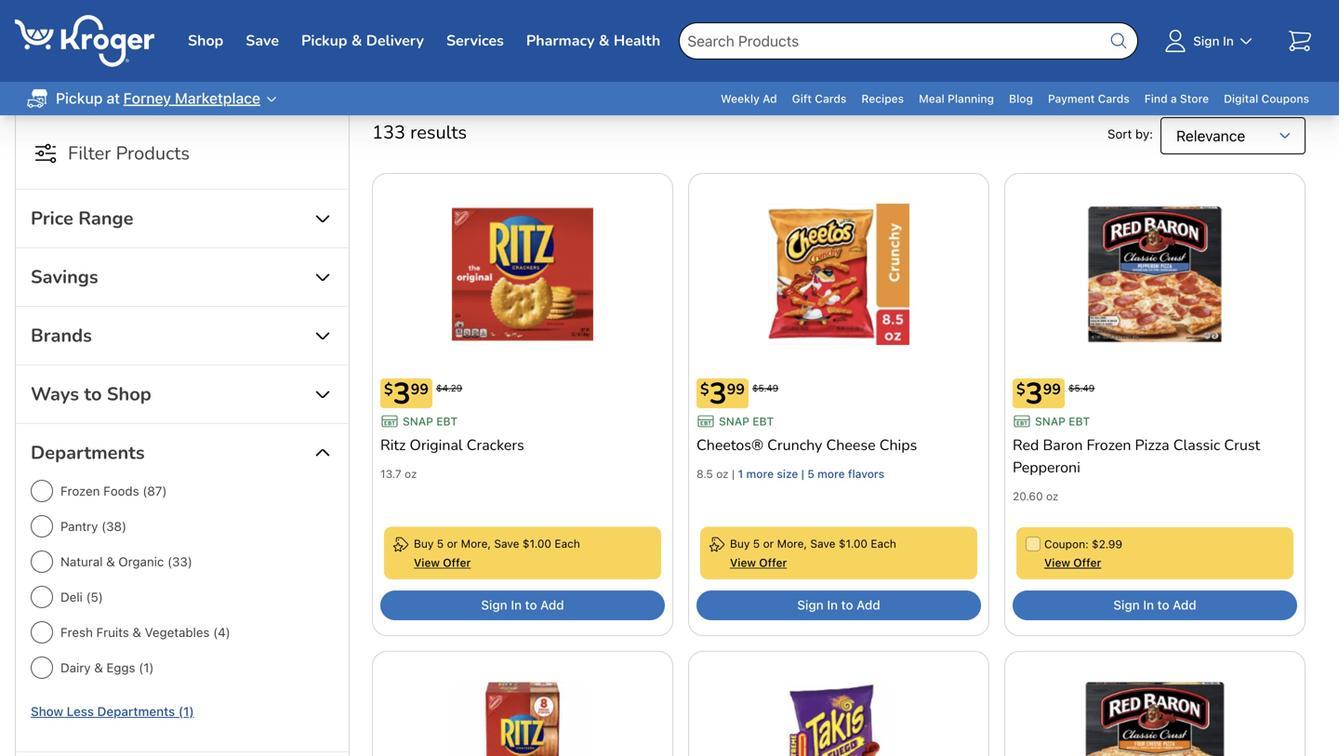 Task type: describe. For each thing, give the bounding box(es) containing it.
1 more size | 5 more flavors link
[[738, 464, 885, 481]]

3 ebt from the left
[[1069, 415, 1090, 428]]

(87)
[[143, 484, 167, 499]]

3 $ from the left
[[1017, 379, 1026, 399]]

meal planning
[[919, 92, 994, 105]]

services
[[446, 31, 504, 51]]

$1.00 for crackers
[[523, 537, 552, 550]]

gift cards link
[[785, 82, 854, 115]]

crackers
[[467, 435, 524, 455]]

& for health
[[599, 31, 610, 51]]

red
[[1013, 435, 1039, 455]]

vegetables
[[145, 625, 210, 640]]

8.5 oz | 1 more size | 5 more flavors
[[697, 467, 885, 480]]

show less departments (1) button
[[31, 686, 200, 744]]

find
[[1145, 92, 1168, 105]]

save for cheetos®
[[810, 537, 836, 550]]

meal
[[919, 92, 945, 105]]

classic
[[1174, 435, 1221, 455]]

$ for ritz original crackers
[[384, 379, 393, 399]]

frozen inside red baron frozen pizza classic crust pepperoni
[[1087, 435, 1131, 455]]

at
[[106, 89, 120, 107]]

(1) for show less departments (1)
[[178, 704, 194, 719]]

3 snap ebt from the left
[[1035, 415, 1090, 428]]

20.60 oz
[[1013, 490, 1059, 503]]

$2.99
[[1092, 538, 1123, 551]]

3 snap e b t eligible item element from the left
[[1035, 412, 1090, 431]]

sign in to add button for crackers
[[380, 591, 665, 620]]

snap ebt for crunchy
[[719, 415, 774, 428]]

3 sign in to add from the left
[[1114, 598, 1197, 613]]

sort by:
[[1108, 126, 1153, 141]]

$ 3 99 $4.29
[[384, 373, 462, 414]]

pickup & delivery button
[[294, 25, 432, 57]]

13.7
[[380, 467, 401, 480]]

takis fuego hot chili pepper & lime rolled tortilla chips image
[[786, 682, 892, 756]]

coupons
[[1262, 92, 1310, 105]]

recipes link
[[854, 82, 912, 115]]

ritz original crackers link
[[380, 427, 665, 464]]

cheetos® crunchy cheese chips link
[[697, 427, 981, 464]]

Deli radio
[[31, 586, 53, 608]]

red baron frozen pizza classic crust four-cheese image
[[1085, 682, 1226, 756]]

snap for cheetos®
[[719, 415, 750, 428]]

services button
[[439, 25, 511, 57]]

foods
[[103, 484, 139, 499]]

sign in button
[[1153, 19, 1271, 63]]

natural & organic (33)
[[60, 554, 192, 569]]

open the ways to shop filter element
[[31, 380, 151, 408]]

cards for payment cards
[[1098, 92, 1130, 105]]

ritz original crackers
[[380, 435, 524, 455]]

size
[[777, 467, 798, 480]]

delivery
[[366, 31, 424, 51]]

digital coupons link
[[1217, 82, 1317, 115]]

3 add from the left
[[1173, 598, 1197, 613]]

gift
[[792, 92, 812, 105]]

fruits
[[96, 625, 129, 640]]

home link
[[33, 75, 74, 93]]

sign in
[[1193, 33, 1234, 48]]

health
[[614, 31, 661, 51]]

blog
[[1009, 92, 1033, 105]]

cheese
[[826, 435, 876, 455]]

by:
[[1136, 126, 1153, 141]]

payment
[[1048, 92, 1095, 105]]

3 for ritz
[[393, 373, 411, 414]]

pickup for pickup & delivery
[[301, 31, 347, 51]]

Frozen Foods radio
[[31, 480, 53, 502]]

$2.99 checkbox
[[1026, 537, 1041, 552]]

buy 5 or more, save $1.00 each view offer for crackers
[[414, 537, 580, 569]]

departments inside dropdown button
[[31, 440, 145, 466]]

baron
[[1043, 435, 1083, 455]]

range
[[78, 206, 133, 231]]

sort
[[1108, 126, 1132, 141]]

coupon: $2.99 view offer
[[1045, 538, 1123, 569]]

view offer button
[[1045, 553, 1286, 572]]

sign in to add for cheese
[[797, 598, 881, 613]]

view inside coupon: $2.99 view offer
[[1045, 556, 1071, 569]]

(5)
[[86, 590, 103, 605]]

1 horizontal spatial oz
[[716, 467, 729, 480]]

crunchy
[[767, 435, 823, 455]]

ways to shop
[[31, 382, 151, 407]]

add for cheese
[[857, 598, 881, 613]]

home
[[33, 75, 74, 93]]

show less departments (1)
[[31, 704, 194, 719]]

red baron frozen pizza classic crust pepperoni
[[1013, 435, 1260, 478]]

original
[[410, 435, 463, 455]]

forney
[[123, 89, 171, 107]]

crust
[[1224, 435, 1260, 455]]

digital
[[1224, 92, 1259, 105]]

frozen foods (87)
[[60, 484, 167, 499]]

133
[[372, 120, 406, 145]]

payment cards link
[[1041, 82, 1137, 115]]

& for eggs
[[94, 660, 103, 675]]

fresh fruits & vegetables (4)
[[60, 625, 230, 640]]

cards for gift cards
[[815, 92, 847, 105]]

$ 3 99 $5.49 for second sale: $3.99 discounted from $5.49 element
[[1017, 373, 1095, 414]]

search image
[[1108, 30, 1130, 52]]

savings button
[[31, 256, 334, 299]]

less
[[67, 704, 94, 719]]

& for organic
[[106, 554, 115, 569]]

snap for ritz
[[403, 415, 433, 428]]

each for cheese
[[871, 537, 897, 550]]

brands
[[31, 323, 92, 348]]

show
[[31, 704, 63, 719]]

blog link
[[1002, 82, 1041, 115]]

oz for red
[[1046, 490, 1059, 503]]

pharmacy & health
[[526, 31, 661, 51]]

buy 5 or more, save $1.00 each view offer for cheese
[[730, 537, 897, 569]]

each for crackers
[[555, 537, 580, 550]]

sign inside sign in dropdown button
[[1193, 33, 1220, 48]]

gift cards
[[792, 92, 847, 105]]

133 results
[[372, 120, 467, 145]]

pickup for pickup at forney marketplace
[[56, 89, 103, 107]]

weekly ad link
[[713, 82, 785, 115]]

buy for ritz
[[414, 537, 434, 550]]

Dairy & Eggs radio
[[31, 657, 53, 679]]

ways
[[31, 382, 79, 407]]

departments button
[[31, 432, 334, 474]]

offer inside coupon: $2.99 view offer
[[1074, 556, 1101, 569]]

shop inside dropdown button
[[188, 31, 223, 51]]

deli (5)
[[60, 590, 103, 605]]

$ for cheetos® crunchy cheese chips
[[700, 379, 709, 399]]

$ 3 99 $5.49 for 2nd sale: $3.99 discounted from $5.49 element from right
[[700, 373, 779, 414]]

$1.00 for cheese
[[839, 537, 868, 550]]

& right fruits
[[132, 625, 141, 640]]

shop button
[[180, 25, 231, 57]]

recipes
[[862, 92, 904, 105]]

natural
[[60, 554, 103, 569]]

filter products
[[68, 141, 190, 166]]

ways to shop button
[[31, 373, 334, 416]]

price range button
[[31, 197, 334, 240]]

20.60
[[1013, 490, 1043, 503]]



Task type: locate. For each thing, give the bounding box(es) containing it.
1 offer from the left
[[443, 556, 471, 569]]

3 up red
[[1026, 373, 1043, 414]]

(1) for dairy & eggs (1)
[[139, 660, 154, 675]]

1 horizontal spatial buy
[[730, 537, 750, 550]]

savings
[[31, 265, 98, 290]]

search
[[97, 75, 144, 93]]

0 horizontal spatial view
[[414, 556, 440, 569]]

dairy
[[60, 660, 91, 675]]

buy down 1
[[730, 537, 750, 550]]

1 horizontal spatial 99
[[727, 379, 745, 399]]

to inside dropdown button
[[84, 382, 102, 407]]

$ 3 99 $5.49
[[700, 373, 779, 414], [1017, 373, 1095, 414]]

99 up cheetos® at right
[[727, 379, 745, 399]]

0 vertical spatial departments
[[31, 440, 145, 466]]

0 horizontal spatial frozen
[[60, 484, 100, 499]]

(33)
[[167, 554, 192, 569]]

0 vertical spatial pickup
[[301, 31, 347, 51]]

1 vertical spatial departments
[[97, 704, 175, 719]]

2 | from the left
[[801, 467, 804, 480]]

3 up cheetos® at right
[[709, 373, 727, 414]]

8.5
[[697, 467, 713, 480]]

1 $ from the left
[[384, 379, 393, 399]]

frozen
[[1087, 435, 1131, 455], [60, 484, 100, 499]]

1 horizontal spatial $
[[700, 379, 709, 399]]

1 vertical spatial (1)
[[178, 704, 194, 719]]

2 $ 3 99 $5.49 from the left
[[1017, 373, 1095, 414]]

1 vertical spatial frozen
[[60, 484, 100, 499]]

2 horizontal spatial save
[[810, 537, 836, 550]]

2 $ from the left
[[700, 379, 709, 399]]

1 horizontal spatial 3
[[709, 373, 727, 414]]

pharmacy
[[526, 31, 595, 51]]

$ up the ritz
[[384, 379, 393, 399]]

1 sign in to add button from the left
[[380, 591, 665, 620]]

1 horizontal spatial 5
[[753, 537, 760, 550]]

2 sign in to add from the left
[[797, 598, 881, 613]]

2 horizontal spatial snap e b t eligible item element
[[1035, 412, 1090, 431]]

1 sign in to add from the left
[[481, 598, 564, 613]]

0 horizontal spatial sign in to add button
[[380, 591, 665, 620]]

3 99 from the left
[[1043, 379, 1061, 399]]

sale: $3.99 discounted from $5.49 element up "baron"
[[1013, 373, 1099, 414]]

1 horizontal spatial more,
[[777, 537, 807, 550]]

1 view from the left
[[414, 556, 440, 569]]

2 buy 5 or more, save $1.00 each view offer from the left
[[730, 537, 897, 569]]

shop left 'save' dropdown button on the top left
[[188, 31, 223, 51]]

2 more from the left
[[818, 467, 845, 480]]

chips
[[880, 435, 917, 455]]

frozen left pizza
[[1087, 435, 1131, 455]]

1 horizontal spatial snap e b t eligible item element
[[719, 412, 774, 431]]

1 horizontal spatial cards
[[1098, 92, 1130, 105]]

0 horizontal spatial cards
[[815, 92, 847, 105]]

| left 1
[[732, 467, 735, 480]]

(1)
[[139, 660, 154, 675], [178, 704, 194, 719]]

pepperoni
[[1013, 458, 1081, 478]]

ebt up "baron"
[[1069, 415, 1090, 428]]

0 horizontal spatial snap
[[403, 415, 433, 428]]

2 snap e b t eligible item element from the left
[[719, 412, 774, 431]]

(1) inside the show less departments (1) button
[[178, 704, 194, 719]]

(1) right eggs
[[139, 660, 154, 675]]

buy for cheetos®
[[730, 537, 750, 550]]

cards up sort
[[1098, 92, 1130, 105]]

1 vertical spatial pickup
[[56, 89, 103, 107]]

save inside dropdown button
[[246, 31, 279, 51]]

2 add from the left
[[857, 598, 881, 613]]

cheetos® crunchy cheese chips image
[[768, 204, 910, 345]]

find a store
[[1145, 92, 1209, 105]]

oz right 8.5
[[716, 467, 729, 480]]

0 horizontal spatial save
[[246, 31, 279, 51]]

1 horizontal spatial add
[[857, 598, 881, 613]]

1 99 from the left
[[411, 379, 429, 399]]

pantry
[[60, 519, 98, 534]]

buy down 13.7 oz
[[414, 537, 434, 550]]

(38)
[[101, 519, 127, 534]]

account menu image
[[1161, 26, 1190, 56]]

3
[[393, 373, 411, 414], [709, 373, 727, 414], [1026, 373, 1043, 414]]

99 inside $ 3 99 $4.29
[[411, 379, 429, 399]]

1 cards from the left
[[815, 92, 847, 105]]

pizza
[[1135, 435, 1170, 455]]

shop up the collapse the departments filter element
[[107, 382, 151, 407]]

0 horizontal spatial buy 5 or more, save $1.00 each view offer
[[414, 537, 580, 569]]

|
[[732, 467, 735, 480], [801, 467, 804, 480]]

2 $1.00 from the left
[[839, 537, 868, 550]]

0 horizontal spatial 3
[[393, 373, 411, 414]]

kroger logo image
[[15, 15, 154, 67]]

save for ritz
[[494, 537, 519, 550]]

1 horizontal spatial or
[[763, 537, 774, 550]]

add for crackers
[[540, 598, 564, 613]]

0 horizontal spatial $
[[384, 379, 393, 399]]

departments down eggs
[[97, 704, 175, 719]]

save button
[[238, 25, 286, 57]]

sign in to add for crackers
[[481, 598, 564, 613]]

$5.49 up crunchy
[[752, 383, 779, 393]]

0 horizontal spatial |
[[732, 467, 735, 480]]

ritz original crackers image
[[452, 204, 593, 345]]

$5.49 up "baron"
[[1069, 383, 1095, 393]]

1 horizontal spatial shop
[[188, 31, 223, 51]]

0 horizontal spatial more,
[[461, 537, 491, 550]]

ritz fresh stacks original crackers image
[[452, 682, 593, 756]]

1 buy from the left
[[414, 537, 434, 550]]

2 horizontal spatial 5
[[808, 467, 815, 480]]

more down cheetos® crunchy cheese chips link at the right bottom of page
[[818, 467, 845, 480]]

in
[[1223, 33, 1234, 48], [511, 598, 522, 613], [827, 598, 838, 613], [1143, 598, 1154, 613]]

$5.49 for 'snap e b t eligible item' element corresponding to crunchy
[[752, 383, 779, 393]]

2 snap ebt from the left
[[719, 415, 774, 428]]

None search field
[[679, 0, 1138, 82]]

& for delivery
[[351, 31, 362, 51]]

2 $5.49 from the left
[[1069, 383, 1095, 393]]

1 horizontal spatial $1.00
[[839, 537, 868, 550]]

0 horizontal spatial oz
[[405, 467, 417, 480]]

0 vertical spatial frozen
[[1087, 435, 1131, 455]]

1 horizontal spatial view
[[730, 556, 756, 569]]

snap e b t eligible item element up original
[[403, 412, 458, 431]]

price range
[[31, 206, 133, 231]]

$4.29
[[436, 383, 462, 393]]

snap e b t eligible item element up cheetos® at right
[[719, 412, 774, 431]]

& left delivery
[[351, 31, 362, 51]]

sign
[[1193, 33, 1220, 48], [481, 598, 508, 613], [797, 598, 824, 613], [1114, 598, 1140, 613]]

1 each from the left
[[555, 537, 580, 550]]

1 horizontal spatial snap
[[719, 415, 750, 428]]

open the brands filter element
[[31, 322, 92, 350]]

departments up frozen foods (87)
[[31, 440, 145, 466]]

2 horizontal spatial sign in to add button
[[1013, 591, 1297, 620]]

3 offer from the left
[[1074, 556, 1101, 569]]

0 horizontal spatial ebt
[[436, 415, 458, 428]]

2 horizontal spatial snap
[[1035, 415, 1066, 428]]

0 horizontal spatial shop
[[107, 382, 151, 407]]

snap ebt up cheetos® at right
[[719, 415, 774, 428]]

0 horizontal spatial (1)
[[139, 660, 154, 675]]

(4)
[[213, 625, 230, 640]]

2 horizontal spatial add
[[1173, 598, 1197, 613]]

more right 1
[[746, 467, 774, 480]]

1 horizontal spatial (1)
[[178, 704, 194, 719]]

frozen up pantry
[[60, 484, 100, 499]]

sale: $3.99 discounted from $4.29 element
[[380, 373, 466, 414]]

open the price range filter element
[[31, 205, 133, 233]]

pickup at forney marketplace
[[56, 89, 260, 107]]

in inside dropdown button
[[1223, 33, 1234, 48]]

eggs
[[106, 660, 135, 675]]

& left eggs
[[94, 660, 103, 675]]

$ 3 99 $5.49 up cheetos® at right
[[700, 373, 779, 414]]

cheetos®
[[697, 435, 764, 455]]

pickup left at
[[56, 89, 103, 107]]

weekly ad
[[721, 92, 777, 105]]

1 snap from the left
[[403, 415, 433, 428]]

ebt up ritz original crackers
[[436, 415, 458, 428]]

or for crunchy
[[763, 537, 774, 550]]

shop
[[188, 31, 223, 51], [107, 382, 151, 407]]

2 buy from the left
[[730, 537, 750, 550]]

red baron frozen pizza classic crust pepperoni image
[[1085, 204, 1226, 345]]

13.7 oz
[[380, 467, 417, 480]]

1 vertical spatial shop
[[107, 382, 151, 407]]

$ up red
[[1017, 379, 1026, 399]]

0 horizontal spatial sign in to add
[[481, 598, 564, 613]]

1 $1.00 from the left
[[523, 537, 552, 550]]

1 horizontal spatial sign in to add
[[797, 598, 881, 613]]

2 horizontal spatial ebt
[[1069, 415, 1090, 428]]

buy 5 or more, save $1.00 each view offer
[[414, 537, 580, 569], [730, 537, 897, 569]]

snap e b t eligible item element up "baron"
[[1035, 412, 1090, 431]]

2 99 from the left
[[727, 379, 745, 399]]

1 horizontal spatial pickup
[[301, 31, 347, 51]]

deli
[[60, 590, 83, 605]]

(1) down vegetables
[[178, 704, 194, 719]]

99 for cheetos®
[[727, 379, 745, 399]]

2 horizontal spatial snap ebt
[[1035, 415, 1090, 428]]

&
[[351, 31, 362, 51], [599, 31, 610, 51], [106, 554, 115, 569], [132, 625, 141, 640], [94, 660, 103, 675]]

2 horizontal spatial 3
[[1026, 373, 1043, 414]]

3 view from the left
[[1045, 556, 1071, 569]]

ebt
[[436, 415, 458, 428], [753, 415, 774, 428], [1069, 415, 1090, 428]]

cards right gift
[[815, 92, 847, 105]]

add
[[540, 598, 564, 613], [857, 598, 881, 613], [1173, 598, 1197, 613]]

99 left '$4.29'
[[411, 379, 429, 399]]

2 sale: $3.99 discounted from $5.49 element from the left
[[1013, 373, 1099, 414]]

1 horizontal spatial $5.49
[[1069, 383, 1095, 393]]

$ 3 99 $5.49 up "baron"
[[1017, 373, 1095, 414]]

1 snap ebt from the left
[[403, 415, 458, 428]]

1 sale: $3.99 discounted from $5.49 element from the left
[[697, 373, 782, 414]]

view for ritz
[[414, 556, 440, 569]]

snap e b t eligible item element for original
[[403, 412, 458, 431]]

5 for cheetos® crunchy cheese chips
[[753, 537, 760, 550]]

1 horizontal spatial |
[[801, 467, 804, 480]]

oz right 20.60
[[1046, 490, 1059, 503]]

offer for crunchy
[[759, 556, 787, 569]]

oz right 13.7
[[405, 467, 417, 480]]

snap up cheetos® at right
[[719, 415, 750, 428]]

2 each from the left
[[871, 537, 897, 550]]

2 snap from the left
[[719, 415, 750, 428]]

2 horizontal spatial $
[[1017, 379, 1026, 399]]

pickup & delivery
[[301, 31, 424, 51]]

more,
[[461, 537, 491, 550], [777, 537, 807, 550]]

0 horizontal spatial sale: $3.99 discounted from $5.49 element
[[697, 373, 782, 414]]

& inside dropdown button
[[351, 31, 362, 51]]

products
[[116, 141, 190, 166]]

3 snap from the left
[[1035, 415, 1066, 428]]

weekly
[[721, 92, 760, 105]]

2 3 from the left
[[709, 373, 727, 414]]

store
[[1180, 92, 1209, 105]]

departments inside button
[[97, 704, 175, 719]]

0 horizontal spatial 5
[[437, 537, 444, 550]]

ad
[[763, 92, 777, 105]]

1 buy 5 or more, save $1.00 each view offer from the left
[[414, 537, 580, 569]]

snap ebt for original
[[403, 415, 458, 428]]

pickup inside dropdown button
[[301, 31, 347, 51]]

2 sign in to add button from the left
[[697, 591, 981, 620]]

ritz
[[380, 435, 406, 455]]

fresh
[[60, 625, 93, 640]]

more, for crunchy
[[777, 537, 807, 550]]

Natural & Organic radio
[[31, 551, 53, 573]]

snap ebt up original
[[403, 415, 458, 428]]

flavors
[[848, 467, 885, 480]]

& left the health
[[599, 31, 610, 51]]

price
[[31, 206, 73, 231]]

filter
[[68, 141, 111, 166]]

Fresh Fruits & Vegetables radio
[[31, 621, 53, 644]]

results
[[410, 120, 467, 145]]

1 | from the left
[[732, 467, 735, 480]]

2 more, from the left
[[777, 537, 807, 550]]

1 or from the left
[[447, 537, 458, 550]]

3 left '$4.29'
[[393, 373, 411, 414]]

1 $ 3 99 $5.49 from the left
[[700, 373, 779, 414]]

1 more, from the left
[[461, 537, 491, 550]]

0 horizontal spatial add
[[540, 598, 564, 613]]

1 snap e b t eligible item element from the left
[[403, 412, 458, 431]]

digital coupons
[[1224, 92, 1310, 105]]

1 horizontal spatial more
[[818, 467, 845, 480]]

0 vertical spatial shop
[[188, 31, 223, 51]]

brands button
[[31, 314, 334, 357]]

0 horizontal spatial each
[[555, 537, 580, 550]]

1 horizontal spatial snap ebt
[[719, 415, 774, 428]]

2 view from the left
[[730, 556, 756, 569]]

ebt for original
[[436, 415, 458, 428]]

planning
[[948, 92, 994, 105]]

3 for cheetos®
[[709, 373, 727, 414]]

2 ebt from the left
[[753, 415, 774, 428]]

shop inside dropdown button
[[107, 382, 151, 407]]

Pantry radio
[[31, 515, 53, 538]]

2 horizontal spatial offer
[[1074, 556, 1101, 569]]

offer for original
[[443, 556, 471, 569]]

$ inside $ 3 99 $4.29
[[384, 379, 393, 399]]

0 horizontal spatial more
[[746, 467, 774, 480]]

0 horizontal spatial snap ebt
[[403, 415, 458, 428]]

1
[[738, 467, 743, 480]]

view
[[414, 556, 440, 569], [730, 556, 756, 569], [1045, 556, 1071, 569]]

1 horizontal spatial each
[[871, 537, 897, 550]]

sign in to add button for cheese
[[697, 591, 981, 620]]

0 horizontal spatial $ 3 99 $5.49
[[700, 373, 779, 414]]

1 horizontal spatial buy 5 or more, save $1.00 each view offer
[[730, 537, 897, 569]]

& right natural
[[106, 554, 115, 569]]

a
[[1171, 92, 1177, 105]]

0 horizontal spatial 99
[[411, 379, 429, 399]]

0 vertical spatial (1)
[[139, 660, 154, 675]]

0 horizontal spatial offer
[[443, 556, 471, 569]]

$ up cheetos® at right
[[700, 379, 709, 399]]

snap e b t eligible item element
[[403, 412, 458, 431], [719, 412, 774, 431], [1035, 412, 1090, 431]]

pickup right 'save' dropdown button on the top left
[[301, 31, 347, 51]]

1 horizontal spatial ebt
[[753, 415, 774, 428]]

0 horizontal spatial $1.00
[[523, 537, 552, 550]]

ebt up crunchy
[[753, 415, 774, 428]]

1 horizontal spatial $ 3 99 $5.49
[[1017, 373, 1095, 414]]

open the savings filter element
[[31, 263, 98, 291]]

1 ebt from the left
[[436, 415, 458, 428]]

1 3 from the left
[[393, 373, 411, 414]]

sale: $3.99 discounted from $5.49 element
[[697, 373, 782, 414], [1013, 373, 1099, 414]]

| right size
[[801, 467, 804, 480]]

find a store link
[[1137, 82, 1217, 115]]

3 sign in to add button from the left
[[1013, 591, 1297, 620]]

0 horizontal spatial $5.49
[[752, 383, 779, 393]]

2 horizontal spatial view
[[1045, 556, 1071, 569]]

2 horizontal spatial 99
[[1043, 379, 1061, 399]]

departments
[[31, 440, 145, 466], [97, 704, 175, 719]]

each
[[555, 537, 580, 550], [871, 537, 897, 550]]

5 for ritz original crackers
[[437, 537, 444, 550]]

3 3 from the left
[[1026, 373, 1043, 414]]

1 more from the left
[[746, 467, 774, 480]]

99 for ritz
[[411, 379, 429, 399]]

1 horizontal spatial offer
[[759, 556, 787, 569]]

coupon:
[[1045, 538, 1089, 551]]

1 add from the left
[[540, 598, 564, 613]]

1 horizontal spatial sign in to add button
[[697, 591, 981, 620]]

0 horizontal spatial buy
[[414, 537, 434, 550]]

more
[[746, 467, 774, 480], [818, 467, 845, 480]]

snap e b t eligible item element for crunchy
[[719, 412, 774, 431]]

1 $5.49 from the left
[[752, 383, 779, 393]]

1 horizontal spatial frozen
[[1087, 435, 1131, 455]]

1 horizontal spatial sale: $3.99 discounted from $5.49 element
[[1013, 373, 1099, 414]]

2 horizontal spatial oz
[[1046, 490, 1059, 503]]

2 horizontal spatial sign in to add
[[1114, 598, 1197, 613]]

snap up "baron"
[[1035, 415, 1066, 428]]

$5.49 for 3rd 'snap e b t eligible item' element from left
[[1069, 383, 1095, 393]]

view for cheetos®
[[730, 556, 756, 569]]

ebt for crunchy
[[753, 415, 774, 428]]

0 horizontal spatial snap e b t eligible item element
[[403, 412, 458, 431]]

& inside dropdown button
[[599, 31, 610, 51]]

collapse the departments filter element
[[31, 439, 145, 467]]

2 or from the left
[[763, 537, 774, 550]]

snap down sale: $3.99 discounted from $4.29 'element'
[[403, 415, 433, 428]]

dairy & eggs (1)
[[60, 660, 154, 675]]

0 horizontal spatial pickup
[[56, 89, 103, 107]]

99
[[411, 379, 429, 399], [727, 379, 745, 399], [1043, 379, 1061, 399]]

2 cards from the left
[[1098, 92, 1130, 105]]

more, for original
[[461, 537, 491, 550]]

Search search field
[[679, 22, 1138, 60]]

snap ebt up "baron"
[[1035, 415, 1090, 428]]

0 horizontal spatial or
[[447, 537, 458, 550]]

1 horizontal spatial save
[[494, 537, 519, 550]]

pharmacy & health button
[[519, 25, 668, 57]]

sale: $3.99 discounted from $5.49 element up cheetos® at right
[[697, 373, 782, 414]]

or for original
[[447, 537, 458, 550]]

99 up "baron"
[[1043, 379, 1061, 399]]

oz for ritz
[[405, 467, 417, 480]]

2 offer from the left
[[759, 556, 787, 569]]



Task type: vqa. For each thing, say whether or not it's contained in the screenshot.
the SNAP EBT corresponding to Original
yes



